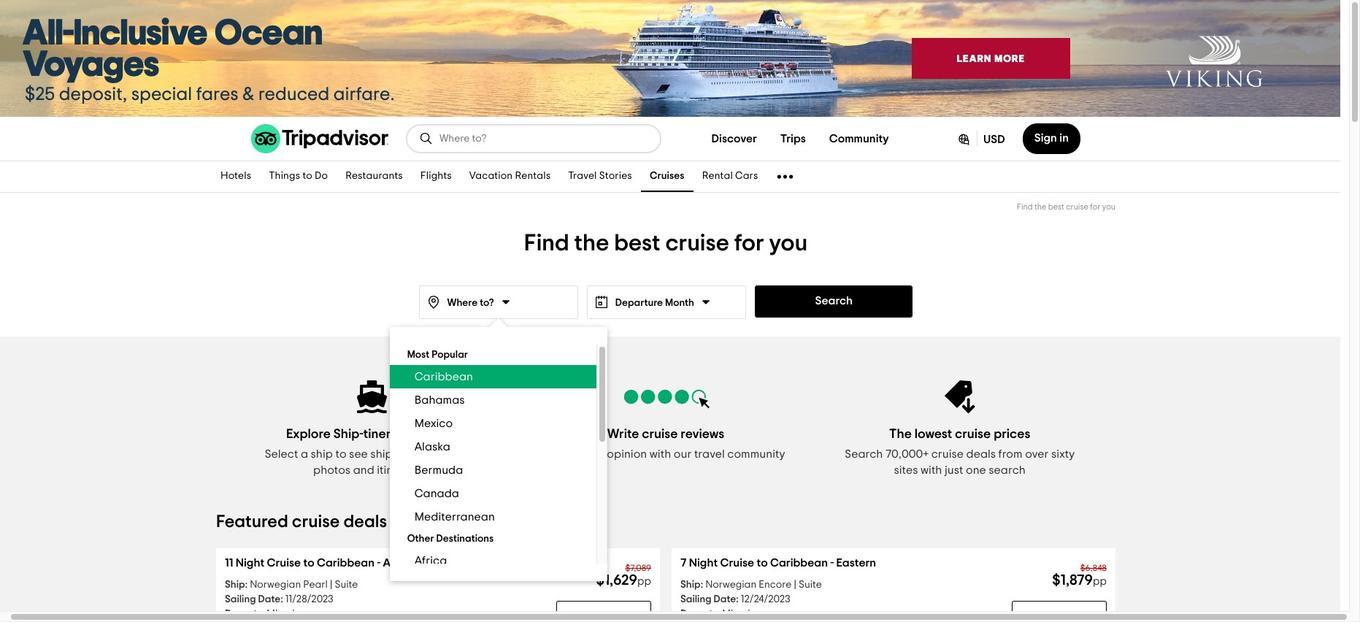 Task type: vqa. For each thing, say whether or not it's contained in the screenshot.
2nd Check from the left
no



Task type: locate. For each thing, give the bounding box(es) containing it.
1 : from the left
[[245, 580, 248, 590]]

2 night from the left
[[689, 557, 718, 569]]

the down sign in "link"
[[1035, 203, 1047, 211]]

1 horizontal spatial pp
[[1094, 576, 1107, 587]]

the
[[1035, 203, 1047, 211], [575, 232, 609, 255]]

1 horizontal spatial cruise
[[721, 557, 755, 569]]

flights
[[421, 171, 452, 181]]

date: inside ship : norwegian pearl | suite sailing date: 11/28/2023 departs: miami
[[258, 595, 283, 605]]

1 date: from the left
[[258, 595, 283, 605]]

departs: down 7
[[681, 609, 720, 619]]

1 horizontal spatial the
[[1035, 203, 1047, 211]]

0 vertical spatial deals
[[967, 449, 996, 460]]

0 vertical spatial best
[[1049, 203, 1065, 211]]

mediterranean
[[415, 511, 495, 523]]

alaska
[[415, 441, 451, 453]]

pp
[[638, 576, 652, 587], [1094, 576, 1107, 587]]

1 pp from the left
[[638, 576, 652, 587]]

departs: for $1,879
[[681, 609, 720, 619]]

cruise up month at the top of page
[[666, 232, 730, 255]]

1 norwegian from the left
[[250, 580, 301, 590]]

:
[[245, 580, 248, 590], [701, 580, 703, 590]]

12/24/2023
[[741, 595, 791, 605]]

find the best cruise for you up "departure month"
[[524, 232, 808, 255]]

1 horizontal spatial ship
[[681, 580, 701, 590]]

find the best cruise for you
[[1017, 203, 1116, 211], [524, 232, 808, 255]]

1 vertical spatial the
[[575, 232, 609, 255]]

miami inside ship : norwegian encore | suite sailing date: 12/24/2023 departs: miami
[[723, 609, 751, 619]]

| inside ship : norwegian encore | suite sailing date: 12/24/2023 departs: miami
[[794, 580, 797, 590]]

to up pearl
[[304, 557, 315, 569]]

0 horizontal spatial best
[[614, 232, 661, 255]]

caribbean down popular
[[415, 371, 473, 383]]

with left our
[[650, 449, 672, 460]]

- left all
[[377, 557, 381, 569]]

1 miami from the left
[[267, 609, 295, 619]]

find the best cruise for you down in
[[1017, 203, 1116, 211]]

1 horizontal spatial ship
[[371, 449, 393, 460]]

things to do link
[[260, 161, 337, 192]]

2 - from the left
[[831, 557, 834, 569]]

date: left 11/28/2023
[[258, 595, 283, 605]]

best
[[1049, 203, 1065, 211], [614, 232, 661, 255]]

deals up all
[[344, 514, 387, 531]]

search
[[816, 295, 853, 307], [845, 449, 883, 460]]

0 horizontal spatial departs:
[[225, 609, 265, 619]]

night
[[236, 557, 265, 569], [689, 557, 718, 569]]

departs: inside ship : norwegian pearl | suite sailing date: 11/28/2023 departs: miami
[[225, 609, 265, 619]]

1 vertical spatial deals
[[344, 514, 387, 531]]

sailing inside ship : norwegian pearl | suite sailing date: 11/28/2023 departs: miami
[[225, 595, 256, 605]]

night right 11
[[236, 557, 265, 569]]

1 horizontal spatial best
[[1049, 203, 1065, 211]]

deals up one
[[967, 449, 996, 460]]

date: for $1,879
[[714, 595, 739, 605]]

cruise up our
[[642, 428, 678, 441]]

pp for $1,629
[[638, 576, 652, 587]]

caribbean up encore
[[771, 557, 828, 569]]

11/28/2023
[[285, 595, 334, 605]]

sites
[[894, 465, 919, 476]]

0 vertical spatial for
[[1091, 203, 1101, 211]]

0 horizontal spatial -
[[377, 557, 381, 569]]

0 horizontal spatial miami
[[267, 609, 295, 619]]

0 horizontal spatial date:
[[258, 595, 283, 605]]

departs: inside ship : norwegian encore | suite sailing date: 12/24/2023 departs: miami
[[681, 609, 720, 619]]

suite right pearl
[[335, 580, 358, 590]]

with left just
[[921, 465, 943, 476]]

1 horizontal spatial night
[[689, 557, 718, 569]]

$6,848 $1,879 pp
[[1053, 564, 1107, 588]]

sign in
[[1035, 132, 1069, 144]]

1 horizontal spatial deals
[[967, 449, 996, 460]]

to left do
[[303, 171, 313, 181]]

0 horizontal spatial |
[[330, 580, 333, 590]]

sailing down 11
[[225, 595, 256, 605]]

ship inside ship : norwegian pearl | suite sailing date: 11/28/2023 departs: miami
[[225, 580, 245, 590]]

7
[[681, 557, 687, 569]]

discover button
[[700, 124, 769, 153]]

0 horizontal spatial :
[[245, 580, 248, 590]]

ship down 7
[[681, 580, 701, 590]]

cruise up 11 night cruise to caribbean - all
[[292, 514, 340, 531]]

departs: down 11
[[225, 609, 265, 619]]

sailing inside ship : norwegian encore | suite sailing date: 12/24/2023 departs: miami
[[681, 595, 712, 605]]

2 norwegian from the left
[[706, 580, 757, 590]]

cruises
[[650, 171, 685, 181]]

to up encore
[[757, 557, 768, 569]]

| for $1,629
[[330, 580, 333, 590]]

$1,629
[[596, 573, 638, 588]]

2 miami from the left
[[723, 609, 751, 619]]

2 departs: from the left
[[681, 609, 720, 619]]

flights link
[[412, 161, 461, 192]]

date: inside ship : norwegian encore | suite sailing date: 12/24/2023 departs: miami
[[714, 595, 739, 605]]

ship right the a
[[311, 449, 333, 460]]

destinations
[[437, 534, 494, 544]]

departure
[[616, 298, 663, 308]]

suite inside ship : norwegian encore | suite sailing date: 12/24/2023 departs: miami
[[799, 580, 822, 590]]

norwegian inside ship : norwegian pearl | suite sailing date: 11/28/2023 departs: miami
[[250, 580, 301, 590]]

-
[[377, 557, 381, 569], [831, 557, 834, 569]]

pp down $7,089
[[638, 576, 652, 587]]

1 horizontal spatial sailing
[[681, 595, 712, 605]]

2 ship from the left
[[681, 580, 701, 590]]

: inside ship : norwegian pearl | suite sailing date: 11/28/2023 departs: miami
[[245, 580, 248, 590]]

rental cars link
[[694, 161, 767, 192]]

1 horizontal spatial you
[[1103, 203, 1116, 211]]

reviews
[[681, 428, 725, 441]]

1 horizontal spatial caribbean
[[415, 371, 473, 383]]

1 sailing from the left
[[225, 595, 256, 605]]

: inside ship : norwegian encore | suite sailing date: 12/24/2023 departs: miami
[[701, 580, 703, 590]]

caribbean up pearl
[[317, 557, 375, 569]]

- left eastern
[[831, 557, 834, 569]]

just
[[945, 465, 964, 476]]

deals
[[967, 449, 996, 460], [344, 514, 387, 531]]

2 | from the left
[[794, 580, 797, 590]]

ship : norwegian pearl | suite sailing date: 11/28/2023 departs: miami
[[225, 580, 358, 619]]

$7,089
[[626, 564, 652, 573]]

0 vertical spatial with
[[650, 449, 672, 460]]

0 horizontal spatial for
[[735, 232, 765, 255]]

1 cruise from the left
[[267, 557, 301, 569]]

0 vertical spatial the
[[1035, 203, 1047, 211]]

2 pp from the left
[[1094, 576, 1107, 587]]

miami down 12/24/2023
[[723, 609, 751, 619]]

0 horizontal spatial norwegian
[[250, 580, 301, 590]]

0 horizontal spatial suite
[[335, 580, 358, 590]]

1 vertical spatial for
[[735, 232, 765, 255]]

| inside ship : norwegian pearl | suite sailing date: 11/28/2023 departs: miami
[[330, 580, 333, 590]]

0 horizontal spatial find
[[524, 232, 570, 255]]

2 cruise from the left
[[721, 557, 755, 569]]

prices
[[994, 428, 1031, 441]]

0 horizontal spatial night
[[236, 557, 265, 569]]

0 horizontal spatial the
[[575, 232, 609, 255]]

0 horizontal spatial deals
[[344, 514, 387, 531]]

2 suite from the left
[[799, 580, 822, 590]]

from
[[999, 449, 1023, 460]]

restaurants link
[[337, 161, 412, 192]]

| right pearl
[[330, 580, 333, 590]]

you
[[1103, 203, 1116, 211], [770, 232, 808, 255]]

1 suite from the left
[[335, 580, 358, 590]]

caribbean for $1,629
[[317, 557, 375, 569]]

0 vertical spatial find the best cruise for you
[[1017, 203, 1116, 211]]

cruise
[[267, 557, 301, 569], [721, 557, 755, 569]]

encore
[[759, 580, 792, 590]]

7 night cruise to caribbean - eastern
[[681, 557, 877, 569]]

most
[[407, 350, 430, 360]]

rental cars
[[703, 171, 759, 181]]

where
[[447, 298, 478, 308]]

to left see
[[336, 449, 347, 460]]

night right 7
[[689, 557, 718, 569]]

cruise up ship : norwegian encore | suite sailing date: 12/24/2023 departs: miami
[[721, 557, 755, 569]]

1 night from the left
[[236, 557, 265, 569]]

cruise
[[1067, 203, 1089, 211], [666, 232, 730, 255], [642, 428, 678, 441], [956, 428, 991, 441], [932, 449, 964, 460], [292, 514, 340, 531]]

1 horizontal spatial miami
[[723, 609, 751, 619]]

0 horizontal spatial find the best cruise for you
[[524, 232, 808, 255]]

| for $1,879
[[794, 580, 797, 590]]

0 vertical spatial you
[[1103, 203, 1116, 211]]

|
[[330, 580, 333, 590], [794, 580, 797, 590]]

explore
[[286, 428, 331, 441]]

deals inside the lowest cruise prices search 70,000+ cruise deals from over sixty sites with just one search
[[967, 449, 996, 460]]

a
[[301, 449, 308, 460]]

: for $1,629
[[245, 580, 248, 590]]

1 vertical spatial with
[[921, 465, 943, 476]]

ship down 11
[[225, 580, 245, 590]]

cruise up ship : norwegian pearl | suite sailing date: 11/28/2023 departs: miami
[[267, 557, 301, 569]]

best up departure
[[614, 232, 661, 255]]

1 ship from the left
[[225, 580, 245, 590]]

miami for $1,879
[[723, 609, 751, 619]]

norwegian
[[250, 580, 301, 590], [706, 580, 757, 590]]

1 horizontal spatial departs:
[[681, 609, 720, 619]]

featured
[[216, 514, 288, 531]]

date:
[[258, 595, 283, 605], [714, 595, 739, 605]]

2 horizontal spatial caribbean
[[771, 557, 828, 569]]

the down travel stories link
[[575, 232, 609, 255]]

Search search field
[[440, 132, 649, 145]]

cruise down in
[[1067, 203, 1089, 211]]

1 - from the left
[[377, 557, 381, 569]]

departs: for $1,629
[[225, 609, 265, 619]]

date: for $1,629
[[258, 595, 283, 605]]

0 horizontal spatial cruise
[[267, 557, 301, 569]]

norwegian up 11/28/2023
[[250, 580, 301, 590]]

trips button
[[769, 124, 818, 153]]

1 departs: from the left
[[225, 609, 265, 619]]

1 vertical spatial search
[[845, 449, 883, 460]]

date: left 12/24/2023
[[714, 595, 739, 605]]

for
[[1091, 203, 1101, 211], [735, 232, 765, 255]]

1 horizontal spatial suite
[[799, 580, 822, 590]]

sailing for $1,879
[[681, 595, 712, 605]]

miami down 11/28/2023
[[267, 609, 295, 619]]

pp inside the $6,848 $1,879 pp
[[1094, 576, 1107, 587]]

1 horizontal spatial norwegian
[[706, 580, 757, 590]]

0 horizontal spatial with
[[650, 449, 672, 460]]

suite right encore
[[799, 580, 822, 590]]

sailing down 7
[[681, 595, 712, 605]]

cruise for $1,879
[[721, 557, 755, 569]]

stories
[[600, 171, 633, 181]]

community
[[830, 133, 889, 145]]

sixty
[[1052, 449, 1075, 460]]

bermuda
[[415, 465, 463, 476]]

all
[[383, 557, 397, 569]]

1 horizontal spatial date:
[[714, 595, 739, 605]]

1 horizontal spatial |
[[794, 580, 797, 590]]

ship inside ship : norwegian encore | suite sailing date: 12/24/2023 departs: miami
[[681, 580, 701, 590]]

1 vertical spatial find the best cruise for you
[[524, 232, 808, 255]]

0 horizontal spatial pp
[[638, 576, 652, 587]]

suite inside ship : norwegian pearl | suite sailing date: 11/28/2023 departs: miami
[[335, 580, 358, 590]]

norwegian for $1,629
[[250, 580, 301, 590]]

hotels link
[[212, 161, 260, 192]]

1 vertical spatial best
[[614, 232, 661, 255]]

1 vertical spatial you
[[770, 232, 808, 255]]

1 horizontal spatial :
[[701, 580, 703, 590]]

other
[[407, 534, 434, 544]]

suite
[[335, 580, 358, 590], [799, 580, 822, 590]]

2 ship from the left
[[371, 449, 393, 460]]

travel stories link
[[560, 161, 641, 192]]

None search field
[[408, 126, 660, 152]]

ship down 'ship‑tinerary™'
[[371, 449, 393, 460]]

norwegian up 12/24/2023
[[706, 580, 757, 590]]

norwegian inside ship : norwegian encore | suite sailing date: 12/24/2023 departs: miami
[[706, 580, 757, 590]]

| right encore
[[794, 580, 797, 590]]

miami inside ship : norwegian pearl | suite sailing date: 11/28/2023 departs: miami
[[267, 609, 295, 619]]

to inside explore ship‑tinerary™ pages select a ship to see ship details, reviews, photos and itineraries
[[336, 449, 347, 460]]

best down sign in "link"
[[1049, 203, 1065, 211]]

0 vertical spatial find
[[1017, 203, 1033, 211]]

0 horizontal spatial ship
[[225, 580, 245, 590]]

search inside the lowest cruise prices search 70,000+ cruise deals from over sixty sites with just one search
[[845, 449, 883, 460]]

0 horizontal spatial sailing
[[225, 595, 256, 605]]

sailing
[[225, 595, 256, 605], [681, 595, 712, 605]]

2 sailing from the left
[[681, 595, 712, 605]]

and
[[353, 465, 375, 476]]

share
[[547, 449, 578, 460]]

2 date: from the left
[[714, 595, 739, 605]]

0 horizontal spatial caribbean
[[317, 557, 375, 569]]

pp inside $7,089 $1,629 pp
[[638, 576, 652, 587]]

1 horizontal spatial with
[[921, 465, 943, 476]]

0 horizontal spatial ship
[[311, 449, 333, 460]]

1 | from the left
[[330, 580, 333, 590]]

pp down $6,848
[[1094, 576, 1107, 587]]

1 vertical spatial find
[[524, 232, 570, 255]]

1 horizontal spatial -
[[831, 557, 834, 569]]

1 horizontal spatial find the best cruise for you
[[1017, 203, 1116, 211]]

2 : from the left
[[701, 580, 703, 590]]

caribbean for $1,879
[[771, 557, 828, 569]]



Task type: describe. For each thing, give the bounding box(es) containing it.
community
[[728, 449, 786, 460]]

1 horizontal spatial for
[[1091, 203, 1101, 211]]

africa
[[415, 555, 447, 567]]

in
[[1060, 132, 1069, 144]]

eastern
[[837, 557, 877, 569]]

night for $1,629
[[236, 557, 265, 569]]

cruises link
[[641, 161, 694, 192]]

reviews,
[[437, 449, 479, 460]]

$1,879
[[1053, 573, 1094, 588]]

suite for $1,629
[[335, 580, 358, 590]]

popular
[[432, 350, 468, 360]]

11 night cruise to caribbean - all
[[225, 557, 397, 569]]

lowest
[[915, 428, 953, 441]]

featured cruise deals
[[216, 514, 387, 531]]

our
[[674, 449, 692, 460]]

cars
[[736, 171, 759, 181]]

see
[[349, 449, 368, 460]]

miami for $1,629
[[267, 609, 295, 619]]

mexico
[[415, 418, 453, 430]]

suite for $1,879
[[799, 580, 822, 590]]

travel
[[695, 449, 725, 460]]

other destinations
[[407, 534, 494, 544]]

0 horizontal spatial you
[[770, 232, 808, 255]]

the
[[890, 428, 912, 441]]

the lowest cruise prices search 70,000+ cruise deals from over sixty sites with just one search
[[845, 428, 1075, 476]]

cruise up just
[[932, 449, 964, 460]]

ship‑tinerary™
[[334, 428, 418, 441]]

rentals
[[515, 171, 551, 181]]

things to do
[[269, 171, 328, 181]]

canada
[[415, 488, 459, 500]]

: for $1,879
[[701, 580, 703, 590]]

norwegian for $1,879
[[706, 580, 757, 590]]

ship for $1,629
[[225, 580, 245, 590]]

opinion
[[607, 449, 647, 460]]

sign
[[1035, 132, 1058, 144]]

things
[[269, 171, 300, 181]]

$7,089 $1,629 pp
[[596, 564, 652, 588]]

1 ship from the left
[[311, 449, 333, 460]]

details,
[[395, 449, 435, 460]]

itineraries
[[377, 465, 431, 476]]

search
[[989, 465, 1026, 476]]

to?
[[480, 298, 494, 308]]

cruise up one
[[956, 428, 991, 441]]

over
[[1026, 449, 1049, 460]]

community button
[[818, 124, 901, 153]]

most popular
[[407, 350, 468, 360]]

do
[[315, 171, 328, 181]]

usd
[[984, 134, 1006, 145]]

month
[[665, 298, 695, 308]]

cruise for $1,629
[[267, 557, 301, 569]]

write
[[608, 428, 640, 441]]

cruise inside write cruise reviews share your opinion with our travel community
[[642, 428, 678, 441]]

hotels
[[221, 171, 251, 181]]

tripadvisor image
[[251, 124, 389, 153]]

1 horizontal spatial find
[[1017, 203, 1033, 211]]

advertisement region
[[0, 0, 1341, 117]]

vacation
[[470, 171, 513, 181]]

sailing for $1,629
[[225, 595, 256, 605]]

departure month
[[616, 298, 695, 308]]

bahamas
[[415, 394, 465, 406]]

ship for $1,879
[[681, 580, 701, 590]]

sign in link
[[1023, 123, 1081, 154]]

pearl
[[303, 580, 328, 590]]

explore ship‑tinerary™ pages select a ship to see ship details, reviews, photos and itineraries
[[265, 428, 479, 476]]

- for $1,879
[[831, 557, 834, 569]]

pages
[[420, 428, 458, 441]]

with inside the lowest cruise prices search 70,000+ cruise deals from over sixty sites with just one search
[[921, 465, 943, 476]]

write cruise reviews share your opinion with our travel community
[[547, 428, 786, 460]]

0 vertical spatial search
[[816, 295, 853, 307]]

trips
[[781, 133, 806, 145]]

night for $1,879
[[689, 557, 718, 569]]

pp for $1,879
[[1094, 576, 1107, 587]]

$6,848
[[1081, 564, 1107, 573]]

photos
[[313, 465, 351, 476]]

11
[[225, 557, 233, 569]]

rental
[[703, 171, 733, 181]]

vacation rentals link
[[461, 161, 560, 192]]

your
[[581, 449, 605, 460]]

select
[[265, 449, 298, 460]]

restaurants
[[346, 171, 403, 181]]

with inside write cruise reviews share your opinion with our travel community
[[650, 449, 672, 460]]

- for $1,629
[[377, 557, 381, 569]]

search image
[[419, 131, 434, 146]]

70,000+
[[886, 449, 929, 460]]

one
[[966, 465, 987, 476]]

usd button
[[945, 123, 1017, 154]]

discover
[[712, 133, 757, 145]]

travel
[[568, 171, 597, 181]]

where to?
[[447, 298, 494, 308]]

ship : norwegian encore | suite sailing date: 12/24/2023 departs: miami
[[681, 580, 822, 619]]

travel stories
[[568, 171, 633, 181]]

vacation rentals
[[470, 171, 551, 181]]



